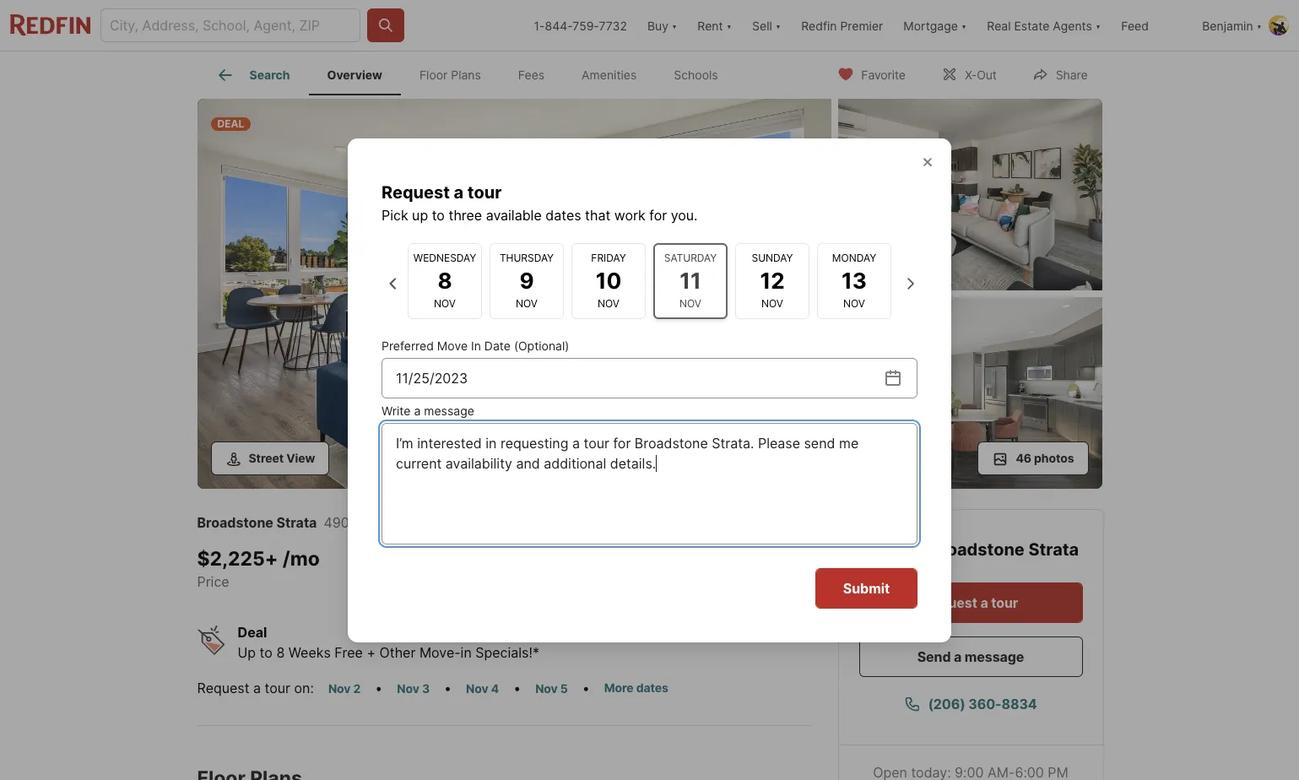 Task type: locate. For each thing, give the bounding box(es) containing it.
0 horizontal spatial request
[[197, 680, 249, 696]]

1 vertical spatial broadstone
[[929, 539, 1025, 560]]

redfin premier
[[801, 18, 883, 33]]

1 vertical spatial strata
[[1029, 539, 1079, 560]]

tour up 'send a message' button
[[991, 594, 1018, 611]]

1 horizontal spatial request
[[382, 182, 450, 202]]

request down contact broadstone strata on the bottom right
[[923, 594, 977, 611]]

2 down 25th
[[382, 547, 395, 570]]

map entry image
[[726, 510, 811, 594]]

1 horizontal spatial tour
[[468, 182, 502, 202]]

a up three
[[454, 182, 464, 202]]

1 • from the left
[[375, 680, 383, 696]]

fees tab
[[500, 55, 563, 95]]

message right write
[[424, 403, 474, 417]]

a inside button
[[980, 594, 988, 611]]

other
[[379, 644, 416, 661]]

message for send a message
[[965, 648, 1024, 665]]

nov left 4
[[466, 681, 488, 696]]

friday
[[591, 252, 626, 264]]

0 horizontal spatial broadstone
[[197, 514, 273, 531]]

sunday
[[752, 252, 793, 264]]

tour inside request a tour pick up to three available dates that work for you.
[[468, 182, 502, 202]]

2 • from the left
[[444, 680, 452, 696]]

0 horizontal spatial 1-
[[435, 547, 453, 570]]

contact
[[859, 539, 925, 560]]

wednesday
[[413, 252, 476, 264]]

floor
[[419, 68, 448, 82]]

preferred move in date (optional)
[[382, 338, 569, 352]]

feed
[[1121, 18, 1149, 33]]

1 vertical spatial request
[[923, 594, 977, 611]]

• for nov 5
[[582, 680, 590, 696]]

x-out
[[965, 67, 997, 81]]

nov 4 button
[[458, 679, 507, 698]]

1-
[[534, 18, 545, 33], [435, 547, 453, 570]]

1 vertical spatial 8
[[276, 644, 285, 661]]

1 vertical spatial dates
[[636, 680, 668, 695]]

tour for request a tour on:
[[265, 680, 290, 696]]

• right 4
[[513, 680, 521, 696]]

previous image
[[383, 273, 403, 293]]

nov 2 button
[[321, 679, 368, 698]]

2 horizontal spatial 2
[[453, 547, 466, 570]]

tour for request a tour
[[991, 594, 1018, 611]]

dates left that
[[546, 206, 581, 223]]

1 horizontal spatial message
[[965, 648, 1024, 665]]

8
[[438, 268, 452, 294], [276, 644, 285, 661]]

• for nov 4
[[513, 680, 521, 696]]

to right up at the bottom left of page
[[260, 644, 273, 661]]

456-1,400
[[512, 547, 614, 570]]

2 left 456-
[[453, 547, 466, 570]]

a inside button
[[954, 648, 962, 665]]

plans
[[451, 68, 481, 82]]

a for write a message
[[414, 403, 421, 417]]

11
[[680, 268, 701, 294]]

request inside request a tour pick up to three available dates that work for you.
[[382, 182, 450, 202]]

2 for 0-2
[[382, 547, 395, 570]]

tour for request a tour pick up to three available dates that work for you.
[[468, 182, 502, 202]]

2
[[382, 547, 395, 570], [453, 547, 466, 570], [353, 681, 361, 696]]

4 • from the left
[[582, 680, 590, 696]]

360-
[[968, 696, 1002, 713]]

1 vertical spatial 1-
[[435, 547, 453, 570]]

a for request a tour
[[980, 594, 988, 611]]

to
[[432, 206, 445, 223], [260, 644, 273, 661]]

search
[[249, 68, 290, 82]]

tour up three
[[468, 182, 502, 202]]

up
[[412, 206, 428, 223]]

(206) 360-8834 button
[[859, 684, 1083, 724]]

1-844-759-7732 link
[[534, 18, 627, 33]]

favorite button
[[823, 56, 920, 91]]

8 left weeks
[[276, 644, 285, 661]]

nov down 13
[[843, 297, 865, 310]]

a inside request a tour pick up to three available dates that work for you.
[[454, 182, 464, 202]]

overview tab
[[309, 55, 401, 95]]

tour
[[468, 182, 502, 202], [991, 594, 1018, 611], [265, 680, 290, 696]]

I'm interested in requesting a tour for Broadstone Strata. Please send me current availability and additional details. text field
[[396, 433, 903, 534]]

2 horizontal spatial tour
[[991, 594, 1018, 611]]

1 horizontal spatial 2
[[382, 547, 395, 570]]

submit search image
[[377, 17, 394, 34]]

broadstone up "$2,225+"
[[197, 514, 273, 531]]

send
[[917, 648, 951, 665]]

•
[[375, 680, 383, 696], [444, 680, 452, 696], [513, 680, 521, 696], [582, 680, 590, 696]]

request up up at the left top of page
[[382, 182, 450, 202]]

46
[[1016, 451, 1032, 465]]

x-out button
[[927, 56, 1011, 91]]

0 vertical spatial strata
[[277, 514, 317, 531]]

message up 360-
[[965, 648, 1024, 665]]

1 horizontal spatial dates
[[636, 680, 668, 695]]

message inside dialog
[[424, 403, 474, 417]]

0 horizontal spatial to
[[260, 644, 273, 661]]

a down contact broadstone strata on the bottom right
[[980, 594, 988, 611]]

x-
[[965, 67, 977, 81]]

more dates
[[604, 680, 668, 695]]

0-2
[[360, 547, 395, 570]]

nov inside wednesday 8 nov
[[434, 297, 456, 310]]

1 horizontal spatial 8
[[438, 268, 452, 294]]

2 inside 'button'
[[353, 681, 361, 696]]

nov down the 11
[[680, 297, 701, 310]]

request a tour on:
[[197, 680, 314, 696]]

nov inside the friday 10 nov
[[598, 297, 620, 310]]

broadstone up request a tour
[[929, 539, 1025, 560]]

request
[[382, 182, 450, 202], [923, 594, 977, 611], [197, 680, 249, 696]]

0 vertical spatial dates
[[546, 206, 581, 223]]

0 horizontal spatial 8
[[276, 644, 285, 661]]

nov up move
[[434, 297, 456, 310]]

submit
[[843, 580, 890, 596]]

• right nov 2 'button'
[[375, 680, 383, 696]]

nov 5
[[535, 681, 568, 696]]

2 vertical spatial request
[[197, 680, 249, 696]]

0 vertical spatial 8
[[438, 268, 452, 294]]

0 horizontal spatial tour
[[265, 680, 290, 696]]

a right write
[[414, 403, 421, 417]]

deal
[[217, 117, 244, 130]]

premier
[[840, 18, 883, 33]]

+
[[367, 644, 376, 661]]

tour left on:
[[265, 680, 290, 696]]

3 • from the left
[[513, 680, 521, 696]]

0 vertical spatial 1-
[[534, 18, 545, 33]]

overview
[[327, 68, 382, 82]]

0 horizontal spatial dates
[[546, 206, 581, 223]]

0 vertical spatial message
[[424, 403, 474, 417]]

request down up at the bottom left of page
[[197, 680, 249, 696]]

dates inside request a tour pick up to three available dates that work for you.
[[546, 206, 581, 223]]

saturday 11 nov
[[664, 252, 717, 310]]

contact broadstone strata
[[859, 539, 1079, 560]]

more
[[604, 680, 634, 695]]

a
[[454, 182, 464, 202], [414, 403, 421, 417], [980, 594, 988, 611], [954, 648, 962, 665], [253, 680, 261, 696]]

0 horizontal spatial message
[[424, 403, 474, 417]]

1 vertical spatial to
[[260, 644, 273, 661]]

request inside button
[[923, 594, 977, 611]]

0 vertical spatial to
[[432, 206, 445, 223]]

dialog
[[348, 138, 951, 642]]

1 horizontal spatial to
[[432, 206, 445, 223]]

ave
[[395, 514, 418, 531]]

46 photos button
[[978, 442, 1089, 475]]

tour inside request a tour button
[[991, 594, 1018, 611]]

image image
[[197, 99, 831, 489], [838, 99, 1102, 290], [838, 297, 1102, 489]]

dates
[[546, 206, 581, 223], [636, 680, 668, 695]]

• right 5
[[582, 680, 590, 696]]

write a message
[[382, 403, 474, 417]]

0-
[[360, 547, 382, 570]]

a right send
[[954, 648, 962, 665]]

dates right more at bottom
[[636, 680, 668, 695]]

8 down wednesday
[[438, 268, 452, 294]]

1,400
[[560, 547, 614, 570]]

1-844-759-7732
[[534, 18, 627, 33]]

2 for 1-2
[[453, 547, 466, 570]]

9
[[520, 268, 534, 294]]

2 down the free
[[353, 681, 361, 696]]

1- down ne
[[435, 547, 453, 570]]

nov 3 button
[[389, 679, 437, 698]]

request a tour
[[923, 594, 1018, 611]]

message inside button
[[965, 648, 1024, 665]]

nov down 12
[[762, 297, 783, 310]]

0 vertical spatial request
[[382, 182, 450, 202]]

message
[[424, 403, 474, 417], [965, 648, 1024, 665]]

2 horizontal spatial request
[[923, 594, 977, 611]]

request for request a tour on:
[[197, 680, 249, 696]]

nov down 10
[[598, 297, 620, 310]]

a for request a tour pick up to three available dates that work for you.
[[454, 182, 464, 202]]

1 horizontal spatial 1-
[[534, 18, 545, 33]]

tab list
[[197, 51, 750, 95]]

send a message
[[917, 648, 1024, 665]]

nov inside saturday 11 nov
[[680, 297, 701, 310]]

nov inside monday 13 nov
[[843, 297, 865, 310]]

• right 3
[[444, 680, 452, 696]]

thursday
[[500, 252, 554, 264]]

13
[[842, 268, 867, 294]]

1- for 2
[[435, 547, 453, 570]]

weeks
[[288, 644, 331, 661]]

nov down '9'
[[516, 297, 538, 310]]

0 vertical spatial tour
[[468, 182, 502, 202]]

0 horizontal spatial strata
[[277, 514, 317, 531]]

amenities tab
[[563, 55, 655, 95]]

$2,225+
[[197, 547, 278, 570]]

0 vertical spatial broadstone
[[197, 514, 273, 531]]

1- left the 759-
[[534, 18, 545, 33]]

1 vertical spatial tour
[[991, 594, 1018, 611]]

1 vertical spatial message
[[965, 648, 1024, 665]]

write
[[382, 403, 411, 417]]

to right up at the left top of page
[[432, 206, 445, 223]]

up
[[238, 644, 256, 661]]

favorite
[[861, 67, 906, 81]]

2 vertical spatial tour
[[265, 680, 290, 696]]

request for request a tour
[[923, 594, 977, 611]]

0 horizontal spatial 2
[[353, 681, 361, 696]]

strata
[[277, 514, 317, 531], [1029, 539, 1079, 560]]

8 inside deal up to 8 weeks free + other move-in specials!*
[[276, 644, 285, 661]]

a down up at the bottom left of page
[[253, 680, 261, 696]]



Task type: describe. For each thing, give the bounding box(es) containing it.
nov left 5
[[535, 681, 558, 696]]

free
[[335, 644, 363, 661]]

feed button
[[1111, 0, 1192, 51]]

to inside request a tour pick up to three available dates that work for you.
[[432, 206, 445, 223]]

in
[[471, 338, 481, 352]]

pick
[[382, 206, 408, 223]]

4906
[[324, 514, 358, 531]]

2 for nov 2
[[353, 681, 361, 696]]

amenities
[[582, 68, 637, 82]]

that
[[585, 206, 611, 223]]

send a message button
[[859, 637, 1083, 677]]

move-
[[419, 644, 461, 661]]

monday
[[832, 252, 876, 264]]

more dates button
[[597, 678, 676, 697]]

7732
[[599, 18, 627, 33]]

1 horizontal spatial strata
[[1029, 539, 1079, 560]]

nov right on:
[[328, 681, 351, 696]]

a for send a message
[[954, 648, 962, 665]]

nov 5 button
[[528, 679, 576, 698]]

3
[[422, 681, 430, 696]]

work
[[614, 206, 646, 223]]

nov left 3
[[397, 681, 419, 696]]

to inside deal up to 8 weeks free + other move-in specials!*
[[260, 644, 273, 661]]

8 inside wednesday 8 nov
[[438, 268, 452, 294]]

photos
[[1034, 451, 1074, 465]]

tab list containing search
[[197, 51, 750, 95]]

8834
[[1002, 696, 1037, 713]]

redfin premier button
[[791, 0, 893, 51]]

City, Address, School, Agent, ZIP search field
[[100, 8, 360, 42]]

dialog containing 8
[[348, 138, 951, 642]]

floor plans tab
[[401, 55, 500, 95]]

request a tour button
[[859, 583, 1083, 623]]

three
[[449, 206, 482, 223]]

1- for 844-
[[534, 18, 545, 33]]

dates inside button
[[636, 680, 668, 695]]

next image
[[900, 273, 920, 293]]

you.
[[671, 206, 698, 223]]

nov inside thursday 9 nov
[[516, 297, 538, 310]]

friday 10 nov
[[591, 252, 626, 310]]

user photo image
[[1269, 15, 1289, 35]]

nov 4
[[466, 681, 499, 696]]

request for request a tour pick up to three available dates that work for you.
[[382, 182, 450, 202]]

available
[[486, 206, 542, 223]]

view
[[286, 451, 315, 465]]

nov inside 'sunday 12 nov'
[[762, 297, 783, 310]]

(206) 360-8834 link
[[859, 684, 1083, 724]]

thursday 9 nov
[[500, 252, 554, 310]]

search link
[[216, 65, 290, 85]]

monday 13 nov
[[832, 252, 876, 310]]

10
[[596, 268, 622, 294]]

in
[[461, 644, 472, 661]]

$2,225+ /mo price
[[197, 547, 320, 590]]

deal
[[238, 624, 267, 641]]

(optional)
[[514, 338, 569, 352]]

floor plans
[[419, 68, 481, 82]]

out
[[977, 67, 997, 81]]

1 horizontal spatial broadstone
[[929, 539, 1025, 560]]

ne
[[422, 514, 440, 531]]

456-
[[512, 547, 560, 570]]

request a tour pick up to three available dates that work for you.
[[382, 182, 698, 223]]

message for write a message
[[424, 403, 474, 417]]

street
[[249, 451, 284, 465]]

price
[[197, 573, 229, 590]]

saturday
[[664, 252, 717, 264]]

redfin
[[801, 18, 837, 33]]

date
[[484, 338, 511, 352]]

4
[[491, 681, 499, 696]]

sunday 12 nov
[[752, 252, 793, 310]]

(206) 360-8834
[[928, 696, 1037, 713]]

Preferred Move In Date (Optional) text field
[[396, 368, 883, 388]]

broadstone strata 4906 25th ave ne
[[197, 514, 440, 531]]

move
[[437, 338, 468, 352]]

share button
[[1018, 56, 1102, 91]]

street view
[[249, 451, 315, 465]]

nov 3
[[397, 681, 430, 696]]

schools tab
[[655, 55, 737, 95]]

share
[[1056, 67, 1088, 81]]

/mo
[[283, 547, 320, 570]]

5
[[560, 681, 568, 696]]

street view button
[[211, 442, 329, 475]]

on:
[[294, 680, 314, 696]]

preferred
[[382, 338, 434, 352]]

nov 2
[[328, 681, 361, 696]]

1-2
[[435, 547, 466, 570]]

• for nov 2
[[375, 680, 383, 696]]

844-
[[545, 18, 573, 33]]

deal link
[[197, 99, 831, 492]]

wednesday 8 nov
[[413, 252, 476, 310]]

schools
[[674, 68, 718, 82]]

for
[[649, 206, 667, 223]]

12
[[760, 268, 785, 294]]

a for request a tour on:
[[253, 680, 261, 696]]

• for nov 3
[[444, 680, 452, 696]]



Task type: vqa. For each thing, say whether or not it's contained in the screenshot.
rightmost (Lot)
no



